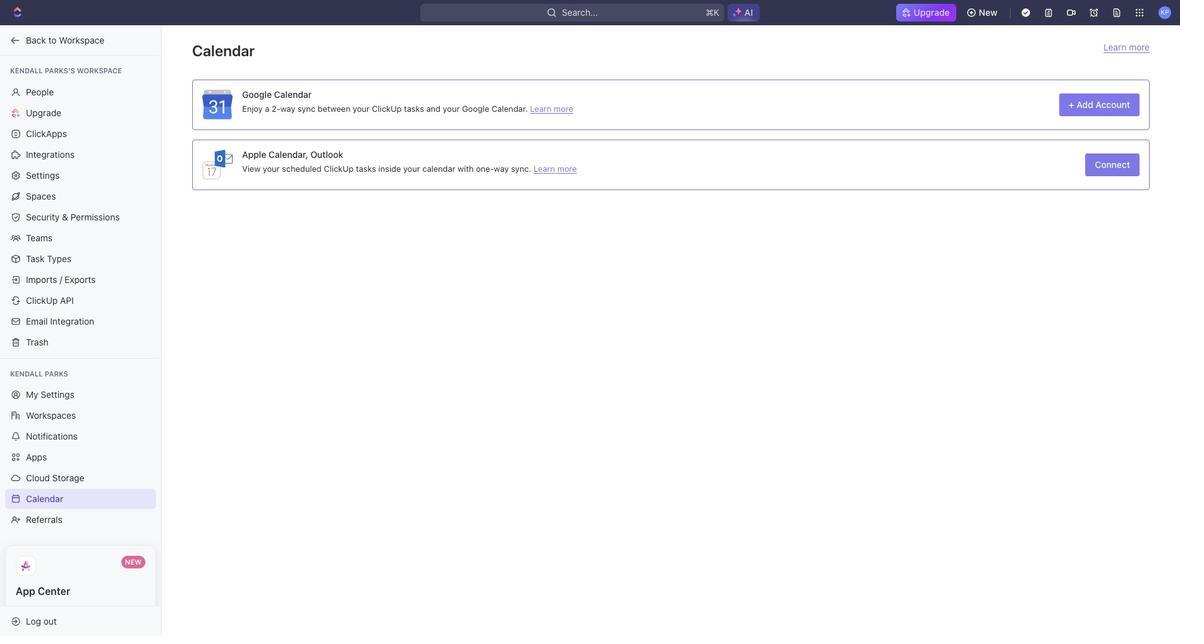 Task type: locate. For each thing, give the bounding box(es) containing it.
1 horizontal spatial google
[[462, 103, 489, 113]]

1 vertical spatial upgrade link
[[5, 103, 156, 123]]

connect button
[[1085, 154, 1140, 176]]

0 vertical spatial tasks
[[404, 103, 424, 113]]

settings up the spaces
[[26, 170, 60, 180]]

upgrade left new button
[[914, 7, 950, 18]]

outlook
[[310, 149, 343, 160]]

integrations
[[26, 149, 75, 160]]

0 vertical spatial upgrade
[[914, 7, 950, 18]]

2 vertical spatial learn
[[534, 163, 555, 174]]

1 horizontal spatial tasks
[[404, 103, 424, 113]]

workspace inside button
[[59, 34, 104, 45]]

connect
[[1095, 159, 1130, 170]]

way
[[280, 103, 295, 113], [494, 163, 509, 174]]

settings down parks
[[41, 389, 74, 400]]

workspace right to
[[59, 34, 104, 45]]

1 horizontal spatial upgrade link
[[896, 4, 956, 21]]

new button
[[961, 3, 1005, 23]]

new
[[979, 7, 997, 18], [125, 558, 142, 566]]

0 vertical spatial clickup
[[372, 103, 402, 113]]

0 vertical spatial learn more link
[[1104, 42, 1150, 53]]

0 vertical spatial settings
[[26, 170, 60, 180]]

0 horizontal spatial clickup
[[26, 295, 58, 306]]

1 horizontal spatial new
[[979, 7, 997, 18]]

to
[[48, 34, 57, 45]]

more
[[1129, 42, 1150, 52], [554, 103, 573, 113], [557, 163, 577, 174]]

teams link
[[5, 228, 156, 248]]

learn more link for connect
[[534, 163, 577, 174]]

2 vertical spatial more
[[557, 163, 577, 174]]

app center
[[16, 586, 70, 597]]

learn
[[1104, 42, 1126, 52], [530, 103, 551, 113], [534, 163, 555, 174]]

trash link
[[5, 332, 156, 352]]

0 horizontal spatial upgrade
[[26, 107, 61, 118]]

upgrade link left new button
[[896, 4, 956, 21]]

learn inside google calendar enjoy a 2-way sync between your clickup tasks and your google calendar. learn more
[[530, 103, 551, 113]]

email integration
[[26, 316, 94, 326]]

ai button
[[727, 4, 760, 21]]

kendall up my at the bottom of page
[[10, 369, 43, 378]]

a
[[265, 103, 269, 113]]

clickup left the and
[[372, 103, 402, 113]]

my
[[26, 389, 38, 400]]

1 vertical spatial workspace
[[77, 66, 122, 75]]

0 vertical spatial calendar
[[192, 42, 255, 59]]

upgrade for the topmost upgrade 'link'
[[914, 7, 950, 18]]

calendar inside 'link'
[[26, 494, 63, 504]]

learn more link right calendar.
[[530, 103, 573, 113]]

tasks left inside
[[356, 163, 376, 174]]

view
[[242, 163, 261, 174]]

kendall up people
[[10, 66, 43, 75]]

&
[[62, 211, 68, 222]]

2 vertical spatial learn more link
[[534, 163, 577, 174]]

1 vertical spatial more
[[554, 103, 573, 113]]

spaces link
[[5, 186, 156, 206]]

1 vertical spatial kendall
[[10, 369, 43, 378]]

2 vertical spatial calendar
[[26, 494, 63, 504]]

1 vertical spatial tasks
[[356, 163, 376, 174]]

0 vertical spatial way
[[280, 103, 295, 113]]

tasks inside google calendar enjoy a 2-way sync between your clickup tasks and your google calendar. learn more
[[404, 103, 424, 113]]

learn more link up account
[[1104, 42, 1150, 53]]

google up the enjoy
[[242, 89, 272, 100]]

1 horizontal spatial upgrade
[[914, 7, 950, 18]]

learn up account
[[1104, 42, 1126, 52]]

workspace up people link at top left
[[77, 66, 122, 75]]

workspace for back to workspace
[[59, 34, 104, 45]]

your
[[353, 103, 370, 113], [443, 103, 460, 113], [263, 163, 280, 174], [403, 163, 420, 174]]

more for connect
[[557, 163, 577, 174]]

google
[[242, 89, 272, 100], [462, 103, 489, 113]]

more inside google calendar enjoy a 2-way sync between your clickup tasks and your google calendar. learn more
[[554, 103, 573, 113]]

back to workspace
[[26, 34, 104, 45]]

1 vertical spatial settings
[[41, 389, 74, 400]]

tasks left the and
[[404, 103, 424, 113]]

upgrade up clickapps
[[26, 107, 61, 118]]

1 horizontal spatial way
[[494, 163, 509, 174]]

0 horizontal spatial upgrade link
[[5, 103, 156, 123]]

apps link
[[5, 447, 156, 468]]

learn inside "apple calendar, outlook view your scheduled clickup tasks inside your calendar with one-way sync. learn more"
[[534, 163, 555, 174]]

tasks
[[404, 103, 424, 113], [356, 163, 376, 174]]

learn right calendar.
[[530, 103, 551, 113]]

ai
[[744, 7, 753, 18]]

more inside "apple calendar, outlook view your scheduled clickup tasks inside your calendar with one-way sync. learn more"
[[557, 163, 577, 174]]

learn right "sync."
[[534, 163, 555, 174]]

0 horizontal spatial tasks
[[356, 163, 376, 174]]

enjoy
[[242, 103, 263, 113]]

2 vertical spatial clickup
[[26, 295, 58, 306]]

2 horizontal spatial clickup
[[372, 103, 402, 113]]

clickup down imports
[[26, 295, 58, 306]]

0 vertical spatial google
[[242, 89, 272, 100]]

0 vertical spatial workspace
[[59, 34, 104, 45]]

clickup down outlook
[[324, 163, 354, 174]]

clickup inside "apple calendar, outlook view your scheduled clickup tasks inside your calendar with one-way sync. learn more"
[[324, 163, 354, 174]]

clickapps link
[[5, 124, 156, 144]]

calendar inside google calendar enjoy a 2-way sync between your clickup tasks and your google calendar. learn more
[[274, 89, 312, 100]]

0 vertical spatial kendall
[[10, 66, 43, 75]]

1 vertical spatial way
[[494, 163, 509, 174]]

0 horizontal spatial new
[[125, 558, 142, 566]]

security & permissions
[[26, 211, 120, 222]]

workspace
[[59, 34, 104, 45], [77, 66, 122, 75]]

google left calendar.
[[462, 103, 489, 113]]

0 vertical spatial new
[[979, 7, 997, 18]]

/
[[60, 274, 62, 285]]

1 vertical spatial learn
[[530, 103, 551, 113]]

add
[[1077, 99, 1093, 110]]

task
[[26, 253, 45, 264]]

upgrade link
[[896, 4, 956, 21], [5, 103, 156, 123]]

kendall for people
[[10, 66, 43, 75]]

imports / exports
[[26, 274, 96, 285]]

clickup
[[372, 103, 402, 113], [324, 163, 354, 174], [26, 295, 58, 306]]

1 horizontal spatial clickup
[[324, 163, 354, 174]]

learn more link
[[1104, 42, 1150, 53], [530, 103, 573, 113], [534, 163, 577, 174]]

out
[[43, 616, 57, 627]]

upgrade
[[914, 7, 950, 18], [26, 107, 61, 118]]

1 vertical spatial calendar
[[274, 89, 312, 100]]

0 horizontal spatial calendar
[[26, 494, 63, 504]]

back
[[26, 34, 46, 45]]

upgrade link up clickapps link
[[5, 103, 156, 123]]

app
[[16, 586, 35, 597]]

calendar
[[192, 42, 255, 59], [274, 89, 312, 100], [26, 494, 63, 504]]

1 vertical spatial learn more link
[[530, 103, 573, 113]]

log out
[[26, 616, 57, 627]]

1 vertical spatial clickup
[[324, 163, 354, 174]]

email integration link
[[5, 311, 156, 332]]

referrals link
[[5, 510, 156, 530]]

2 kendall from the top
[[10, 369, 43, 378]]

way left the sync
[[280, 103, 295, 113]]

with
[[458, 163, 474, 174]]

cloud storage
[[26, 473, 84, 484]]

0 horizontal spatial way
[[280, 103, 295, 113]]

learn for +
[[530, 103, 551, 113]]

your right between
[[353, 103, 370, 113]]

1 vertical spatial upgrade
[[26, 107, 61, 118]]

back to workspace button
[[5, 30, 150, 50]]

0 horizontal spatial google
[[242, 89, 272, 100]]

account
[[1096, 99, 1130, 110]]

learn more link right "sync."
[[534, 163, 577, 174]]

between
[[318, 103, 350, 113]]

1 vertical spatial new
[[125, 558, 142, 566]]

referrals
[[26, 514, 62, 525]]

clickup api link
[[5, 290, 156, 311]]

your right the and
[[443, 103, 460, 113]]

settings
[[26, 170, 60, 180], [41, 389, 74, 400]]

teams
[[26, 232, 52, 243]]

permissions
[[71, 211, 120, 222]]

1 kendall from the top
[[10, 66, 43, 75]]

apple calendar, outlook view your scheduled clickup tasks inside your calendar with one-way sync. learn more
[[242, 149, 577, 174]]

2 horizontal spatial calendar
[[274, 89, 312, 100]]

way left "sync."
[[494, 163, 509, 174]]



Task type: describe. For each thing, give the bounding box(es) containing it.
imports / exports link
[[5, 270, 156, 290]]

log
[[26, 616, 41, 627]]

apps
[[26, 452, 47, 463]]

my settings
[[26, 389, 74, 400]]

0 vertical spatial learn
[[1104, 42, 1126, 52]]

spaces
[[26, 191, 56, 201]]

more for +
[[554, 103, 573, 113]]

kp button
[[1155, 3, 1175, 23]]

security
[[26, 211, 60, 222]]

upgrade for upgrade 'link' to the left
[[26, 107, 61, 118]]

learn more
[[1104, 42, 1150, 52]]

parks's
[[45, 66, 75, 75]]

exports
[[65, 274, 96, 285]]

notifications
[[26, 431, 78, 442]]

google calendar enjoy a 2-way sync between your clickup tasks and your google calendar. learn more
[[242, 89, 573, 113]]

apple
[[242, 149, 266, 160]]

workspaces link
[[5, 406, 156, 426]]

kendall parks's workspace
[[10, 66, 122, 75]]

settings link
[[5, 165, 156, 186]]

calendar.
[[492, 103, 528, 113]]

trash
[[26, 337, 48, 347]]

clickup inside google calendar enjoy a 2-way sync between your clickup tasks and your google calendar. learn more
[[372, 103, 402, 113]]

storage
[[52, 473, 84, 484]]

clickup api
[[26, 295, 74, 306]]

integration
[[50, 316, 94, 326]]

imports
[[26, 274, 57, 285]]

learn more link for +
[[530, 103, 573, 113]]

parks
[[45, 369, 68, 378]]

1 vertical spatial google
[[462, 103, 489, 113]]

task types
[[26, 253, 71, 264]]

center
[[38, 586, 70, 597]]

clickapps
[[26, 128, 67, 139]]

0 vertical spatial more
[[1129, 42, 1150, 52]]

one-
[[476, 163, 494, 174]]

⌘k
[[705, 7, 719, 18]]

1 horizontal spatial calendar
[[192, 42, 255, 59]]

people
[[26, 86, 54, 97]]

kp
[[1161, 8, 1169, 16]]

search...
[[562, 7, 598, 18]]

way inside google calendar enjoy a 2-way sync between your clickup tasks and your google calendar. learn more
[[280, 103, 295, 113]]

task types link
[[5, 249, 156, 269]]

calendar link
[[5, 489, 156, 509]]

calendar
[[422, 163, 455, 174]]

sync
[[298, 103, 315, 113]]

log out button
[[5, 611, 150, 632]]

calendar,
[[269, 149, 308, 160]]

people link
[[5, 82, 156, 102]]

new inside button
[[979, 7, 997, 18]]

inside
[[378, 163, 401, 174]]

notifications link
[[5, 427, 156, 447]]

my settings link
[[5, 385, 156, 405]]

learn for connect
[[534, 163, 555, 174]]

and
[[426, 103, 441, 113]]

integrations link
[[5, 144, 156, 165]]

+ add account
[[1069, 99, 1130, 110]]

tasks inside "apple calendar, outlook view your scheduled clickup tasks inside your calendar with one-way sync. learn more"
[[356, 163, 376, 174]]

sync.
[[511, 163, 531, 174]]

cloud
[[26, 473, 50, 484]]

0 vertical spatial upgrade link
[[896, 4, 956, 21]]

kendall for my settings
[[10, 369, 43, 378]]

way inside "apple calendar, outlook view your scheduled clickup tasks inside your calendar with one-way sync. learn more"
[[494, 163, 509, 174]]

api
[[60, 295, 74, 306]]

workspaces
[[26, 410, 76, 421]]

your right view
[[263, 163, 280, 174]]

types
[[47, 253, 71, 264]]

kendall parks
[[10, 369, 68, 378]]

+
[[1069, 99, 1074, 110]]

email
[[26, 316, 48, 326]]

2-
[[272, 103, 280, 113]]

your right inside
[[403, 163, 420, 174]]

scheduled
[[282, 163, 322, 174]]

workspace for kendall parks's workspace
[[77, 66, 122, 75]]

cloud storage link
[[5, 468, 156, 489]]

security & permissions link
[[5, 207, 156, 227]]



Task type: vqa. For each thing, say whether or not it's contained in the screenshot.
the Calendar to the middle
yes



